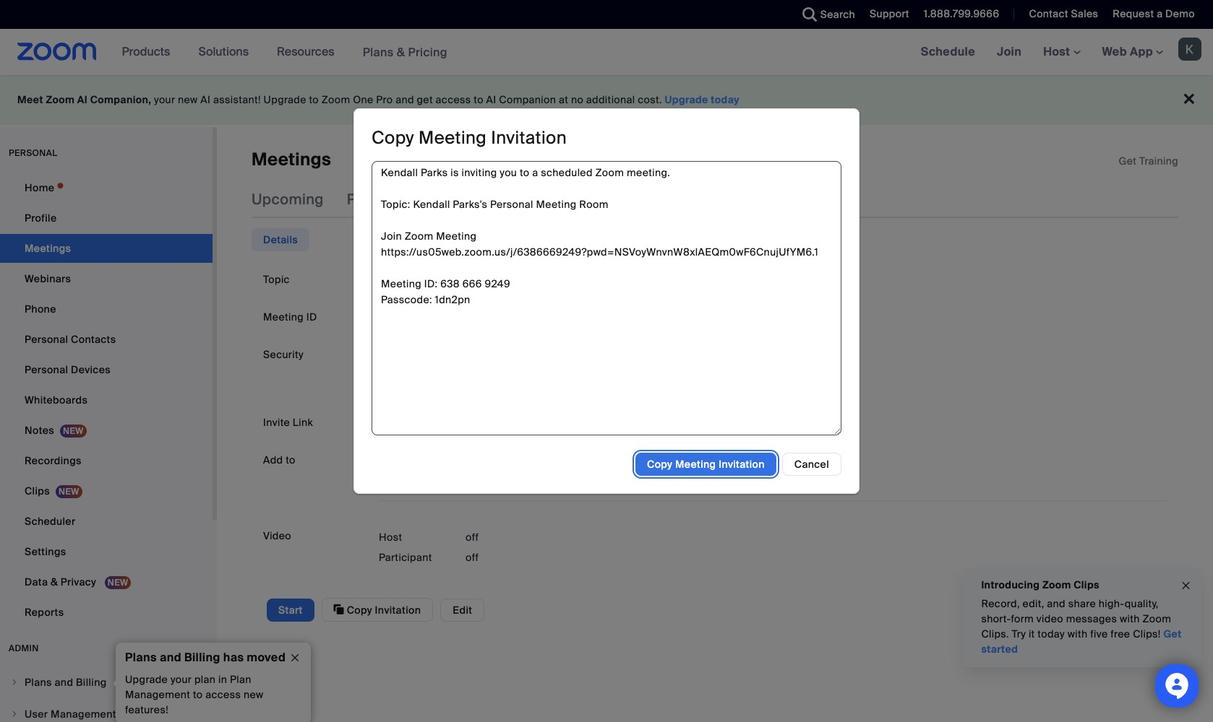 Task type: locate. For each thing, give the bounding box(es) containing it.
contact sales link
[[1018, 0, 1102, 29], [1029, 7, 1098, 20]]

join link
[[986, 29, 1032, 75]]

training
[[1139, 155, 1178, 168]]

demo
[[1165, 7, 1195, 20]]

2 horizontal spatial invitation
[[719, 458, 765, 471]]

whiteboards link
[[0, 386, 213, 415]]

invitation for the copy meeting invitation dialog
[[491, 127, 567, 149]]

2 vertical spatial and
[[160, 651, 181, 666]]

0 horizontal spatial invitation
[[375, 605, 421, 618]]

off
[[466, 532, 479, 545], [466, 552, 479, 565]]

plans
[[363, 44, 394, 60], [125, 651, 157, 666]]

0 vertical spatial room
[[495, 190, 536, 209]]

ai left companion,
[[77, 93, 88, 106]]

room inside tabs of meeting tab list
[[495, 190, 536, 209]]

0 horizontal spatial today
[[711, 93, 740, 106]]

started
[[981, 643, 1018, 656]]

personal down copy meeting invitation heading
[[430, 190, 491, 209]]

meet zoom ai companion, your new ai assistant! upgrade to zoom one pro and get access to ai companion at no additional cost. upgrade today
[[17, 93, 740, 106]]

1 horizontal spatial ai
[[200, 93, 211, 106]]

profile link
[[0, 204, 213, 233]]

form
[[1011, 613, 1034, 626]]

request a demo link
[[1102, 0, 1213, 29], [1113, 7, 1195, 20]]

your left plan
[[171, 674, 192, 687]]

2 ai from the left
[[200, 93, 211, 106]]

1 horizontal spatial &
[[397, 44, 405, 60]]

personal inside 'link'
[[25, 364, 68, 377]]

& right data
[[51, 576, 58, 589]]

meeting inside the topic "element"
[[502, 272, 542, 285]]

https://us05web.zoom.us/j/6386669249?pwd=nsvoywnvnw8xlaeqm0wf6cnujufym6.1 link
[[379, 417, 819, 430]]

2 horizontal spatial ai
[[486, 93, 496, 106]]

link
[[293, 417, 313, 430]]

templates
[[620, 190, 693, 209]]

1 horizontal spatial today
[[1037, 628, 1065, 641]]

room
[[495, 190, 536, 209], [545, 272, 574, 285]]

0 horizontal spatial get
[[1119, 155, 1137, 168]]

1 ai from the left
[[77, 93, 88, 106]]

details tab
[[252, 229, 309, 252]]

access down in on the left bottom of the page
[[205, 689, 241, 702]]

quality,
[[1124, 598, 1158, 611]]

calendar down https://us05web.zoom.us/j/6386669249?pwd=nsvoywnvnw8xlaeqm0wf6cnujufym6.1 link
[[583, 453, 634, 468]]

video
[[1036, 613, 1063, 626]]

0 horizontal spatial plans
[[125, 651, 157, 666]]

personal right parks's
[[456, 272, 499, 285]]

copy down pro
[[372, 127, 414, 149]]

1 vertical spatial get
[[1163, 628, 1182, 641]]

share
[[1068, 598, 1096, 611]]

1 vertical spatial clips
[[1074, 579, 1099, 592]]

tabs of meeting tab list
[[252, 181, 716, 219]]

0 horizontal spatial calendar
[[583, 453, 634, 468]]

personal up 'whiteboards'
[[25, 364, 68, 377]]

0 horizontal spatial btn image
[[379, 454, 393, 469]]

record, edit, and share high-quality, short-form video messages with zoom clips. try it today with five free clips!
[[981, 598, 1171, 641]]

id
[[306, 311, 317, 324]]

0 horizontal spatial clips
[[25, 485, 50, 498]]

add
[[263, 454, 283, 467]]

edit,
[[1022, 598, 1044, 611]]

1 vertical spatial room
[[545, 272, 574, 285]]

ai
[[77, 93, 88, 106], [200, 93, 211, 106], [486, 93, 496, 106]]

0 horizontal spatial and
[[160, 651, 181, 666]]

1 horizontal spatial btn image
[[516, 454, 530, 469]]

1 host element from the top
[[466, 531, 552, 545]]

get for get training
[[1119, 155, 1137, 168]]

get left training
[[1119, 155, 1137, 168]]

calendar left the cancel
[[742, 453, 793, 468]]

upcoming
[[252, 190, 324, 209]]

with down messages
[[1067, 628, 1087, 641]]

0 vertical spatial off
[[466, 532, 479, 545]]

0 horizontal spatial access
[[205, 689, 241, 702]]

access right "get"
[[436, 93, 471, 106]]

plans up meet zoom ai companion, your new ai assistant! upgrade to zoom one pro and get access to ai companion at no additional cost. upgrade today
[[363, 44, 394, 60]]

admin menu menu
[[0, 669, 213, 723]]

1 vertical spatial copy
[[647, 458, 673, 471]]

plans & pricing link
[[363, 44, 447, 60], [363, 44, 447, 60]]

1 vertical spatial new
[[244, 689, 263, 702]]

2 btn image from the left
[[516, 454, 530, 469]]

copy right copy image
[[347, 605, 372, 618]]

2 host element from the top
[[466, 551, 552, 566]]

clips
[[25, 485, 50, 498], [1074, 579, 1099, 592]]

details tab list
[[252, 229, 309, 252]]

clips up share
[[1074, 579, 1099, 592]]

new down plan
[[244, 689, 263, 702]]

outlook calendar (.ics) link
[[516, 449, 663, 472]]

meet zoom ai companion, footer
[[0, 75, 1213, 125]]

0 horizontal spatial new
[[178, 93, 198, 106]]

access inside meet zoom ai companion, footer
[[436, 93, 471, 106]]

ai left companion
[[486, 93, 496, 106]]

2 vertical spatial invitation
[[375, 605, 421, 618]]

meet
[[17, 93, 43, 106]]

1 horizontal spatial copy meeting invitation
[[647, 458, 765, 471]]

zoom
[[46, 93, 75, 106], [322, 93, 350, 106], [1042, 579, 1071, 592], [1142, 613, 1171, 626]]

copy meeting invitation inside button
[[647, 458, 765, 471]]

0 horizontal spatial copy meeting invitation
[[372, 127, 567, 149]]

to inside upgrade your plan in plan management to access new features!
[[193, 689, 203, 702]]

1 horizontal spatial and
[[396, 93, 414, 106]]

host
[[379, 532, 402, 545]]

1 vertical spatial access
[[205, 689, 241, 702]]

1 vertical spatial plans
[[125, 651, 157, 666]]

has
[[223, 651, 244, 666]]

1 vertical spatial and
[[1047, 598, 1065, 611]]

plans & pricing
[[363, 44, 447, 60]]

recordings
[[25, 455, 82, 468]]

pro
[[376, 93, 393, 106]]

close image
[[1181, 578, 1192, 595]]

your inside upgrade your plan in plan management to access new features!
[[171, 674, 192, 687]]

in
[[218, 674, 227, 687]]

and left "get"
[[396, 93, 414, 106]]

get right clips!
[[1163, 628, 1182, 641]]

btn image for add to element
[[379, 454, 393, 469]]

2 calendar from the left
[[742, 453, 793, 468]]

schedule link
[[910, 29, 986, 75]]

meeting inside button
[[675, 458, 716, 471]]

personal
[[430, 190, 491, 209], [456, 272, 499, 285], [25, 333, 68, 346], [25, 364, 68, 377]]

cancel button
[[782, 453, 842, 476]]

1 horizontal spatial room
[[545, 272, 574, 285]]

clips up scheduler
[[25, 485, 50, 498]]

1 vertical spatial copy meeting invitation
[[647, 458, 765, 471]]

1 horizontal spatial new
[[244, 689, 263, 702]]

1 vertical spatial with
[[1067, 628, 1087, 641]]

and up video
[[1047, 598, 1065, 611]]

1 vertical spatial host element
[[466, 551, 552, 566]]

with
[[1120, 613, 1140, 626], [1067, 628, 1087, 641]]

zoom up clips!
[[1142, 613, 1171, 626]]

1 horizontal spatial invitation
[[491, 127, 567, 149]]

plans and billing has moved
[[125, 651, 286, 666]]

recordings link
[[0, 447, 213, 476]]

messages
[[1066, 613, 1117, 626]]

0 vertical spatial with
[[1120, 613, 1140, 626]]

with up free
[[1120, 613, 1140, 626]]

1 vertical spatial today
[[1037, 628, 1065, 641]]

1 horizontal spatial get
[[1163, 628, 1182, 641]]

introducing zoom clips
[[981, 579, 1099, 592]]

copy invitation
[[344, 605, 421, 618]]

1 calendar from the left
[[583, 453, 634, 468]]

0 vertical spatial invitation
[[491, 127, 567, 149]]

btn image
[[379, 454, 393, 469], [516, 454, 530, 469]]

1 vertical spatial &
[[51, 576, 58, 589]]

yahoo calendar link
[[684, 449, 793, 472]]

copy image
[[334, 604, 344, 617]]

and inside meet zoom ai companion, footer
[[396, 93, 414, 106]]

plans inside tooltip
[[125, 651, 157, 666]]

& for privacy
[[51, 576, 58, 589]]

previous
[[347, 190, 407, 209]]

add to element
[[379, 449, 1167, 487]]

0 vertical spatial your
[[154, 93, 175, 106]]

0 vertical spatial get
[[1119, 155, 1137, 168]]

0 vertical spatial today
[[711, 93, 740, 106]]

clips link
[[0, 477, 213, 506]]

meeting
[[419, 127, 487, 149], [559, 190, 617, 209], [502, 272, 542, 285], [263, 311, 304, 324], [675, 458, 716, 471]]

personal menu menu
[[0, 174, 213, 629]]

ai left assistant! in the top of the page
[[200, 93, 211, 106]]

copy left btn icon
[[647, 458, 673, 471]]

1 horizontal spatial access
[[436, 93, 471, 106]]

0 vertical spatial host element
[[466, 531, 552, 545]]

new left assistant! in the top of the page
[[178, 93, 198, 106]]

& left pricing
[[397, 44, 405, 60]]

btn image
[[684, 454, 699, 469]]

2 horizontal spatial upgrade
[[665, 93, 708, 106]]

upgrade inside upgrade your plan in plan management to access new features!
[[125, 674, 168, 687]]

upgrade down product information navigation
[[264, 93, 306, 106]]

& inside personal menu menu
[[51, 576, 58, 589]]

personal
[[9, 147, 57, 159]]

calendar for yahoo
[[742, 453, 793, 468]]

host element
[[466, 531, 552, 545], [466, 551, 552, 566]]

your right companion,
[[154, 93, 175, 106]]

new inside meet zoom ai companion, footer
[[178, 93, 198, 106]]

moved
[[247, 651, 286, 666]]

0 horizontal spatial room
[[495, 190, 536, 209]]

get for get started
[[1163, 628, 1182, 641]]

parks's
[[419, 272, 453, 285]]

personal down the phone
[[25, 333, 68, 346]]

home link
[[0, 174, 213, 202]]

1 btn image from the left
[[379, 454, 393, 469]]

host element for host
[[466, 531, 552, 545]]

1 vertical spatial invitation
[[719, 458, 765, 471]]

and inside record, edit, and share high-quality, short-form video messages with zoom clips. try it today with five free clips!
[[1047, 598, 1065, 611]]

zoom up edit,
[[1042, 579, 1071, 592]]

support link
[[859, 0, 913, 29], [870, 7, 909, 20]]

0 vertical spatial and
[[396, 93, 414, 106]]

1.888.799.9666
[[924, 7, 999, 20]]

https://us05web.zoom.us/j/6386669249?pwd=nsvoywnvnw8xlaeqm0wf6cnujufym6.1
[[379, 417, 819, 430]]

companion,
[[90, 93, 151, 106]]

0 vertical spatial &
[[397, 44, 405, 60]]

personal for personal room
[[430, 190, 491, 209]]

& inside product information navigation
[[397, 44, 405, 60]]

0 horizontal spatial &
[[51, 576, 58, 589]]

calendar
[[583, 453, 634, 468], [742, 453, 793, 468]]

1 horizontal spatial calendar
[[742, 453, 793, 468]]

personal inside the topic "element"
[[456, 272, 499, 285]]

copy meeting invitation for the copy meeting invitation dialog
[[372, 127, 567, 149]]

btn image inside outlook calendar (.ics) link
[[516, 454, 530, 469]]

2 horizontal spatial and
[[1047, 598, 1065, 611]]

0 horizontal spatial ai
[[77, 93, 88, 106]]

0 vertical spatial copy
[[372, 127, 414, 149]]

get
[[1119, 155, 1137, 168], [1163, 628, 1182, 641]]

upgrade up "management"
[[125, 674, 168, 687]]

get training link
[[1119, 155, 1178, 168]]

1 horizontal spatial plans
[[363, 44, 394, 60]]

0 horizontal spatial upgrade
[[125, 674, 168, 687]]

meeting templates
[[559, 190, 693, 209]]

and inside tooltip
[[160, 651, 181, 666]]

1 horizontal spatial with
[[1120, 613, 1140, 626]]

plans up "management"
[[125, 651, 157, 666]]

1 vertical spatial your
[[171, 674, 192, 687]]

0 horizontal spatial with
[[1067, 628, 1087, 641]]

invitation for copy meeting invitation button
[[719, 458, 765, 471]]

2 off from the top
[[466, 552, 479, 565]]

0 vertical spatial new
[[178, 93, 198, 106]]

upgrade right cost.
[[665, 93, 708, 106]]

clips inside personal menu menu
[[25, 485, 50, 498]]

1 vertical spatial off
[[466, 552, 479, 565]]

your inside meet zoom ai companion, footer
[[154, 93, 175, 106]]

1 horizontal spatial clips
[[1074, 579, 1099, 592]]

0 vertical spatial plans
[[363, 44, 394, 60]]

banner
[[0, 29, 1213, 76]]

0 vertical spatial copy meeting invitation
[[372, 127, 567, 149]]

to down plan
[[193, 689, 203, 702]]

and left billing
[[160, 651, 181, 666]]

short-
[[981, 613, 1011, 626]]

0 vertical spatial clips
[[25, 485, 50, 498]]

btn image for outlook calendar (.ics) link
[[516, 454, 530, 469]]

invite link
[[263, 417, 313, 430]]

personal inside tabs of meeting tab list
[[430, 190, 491, 209]]

0 vertical spatial access
[[436, 93, 471, 106]]

new
[[178, 93, 198, 106], [244, 689, 263, 702]]

plans inside product information navigation
[[363, 44, 394, 60]]

get inside get started
[[1163, 628, 1182, 641]]

it
[[1028, 628, 1035, 641]]

to right add
[[286, 454, 296, 467]]

one
[[353, 93, 374, 106]]

(.ics)
[[637, 453, 663, 468]]

1 off from the top
[[466, 532, 479, 545]]

reports
[[25, 607, 64, 620]]

request
[[1113, 7, 1154, 20]]



Task type: vqa. For each thing, say whether or not it's contained in the screenshot.
Topic ELEMENT
yes



Task type: describe. For each thing, give the bounding box(es) containing it.
clips.
[[981, 628, 1009, 641]]

1 horizontal spatial upgrade
[[264, 93, 306, 106]]

get training
[[1119, 155, 1178, 168]]

today inside meet zoom ai companion, footer
[[711, 93, 740, 106]]

meeting inside tab list
[[559, 190, 617, 209]]

get started
[[981, 628, 1182, 656]]

at
[[559, 93, 568, 106]]

meeting id
[[263, 311, 317, 324]]

plan
[[230, 674, 251, 687]]

copy meeting invitation for copy meeting invitation button
[[647, 458, 765, 471]]

personal room
[[430, 190, 536, 209]]

room inside the topic "element"
[[545, 272, 574, 285]]

high-
[[1098, 598, 1124, 611]]

copy meeting invitation dialog
[[354, 108, 860, 495]]

off for participant
[[466, 552, 479, 565]]

privacy
[[61, 576, 96, 589]]

security
[[263, 349, 304, 362]]

off for host
[[466, 532, 479, 545]]

close image
[[283, 652, 307, 665]]

copy invitation content text field
[[372, 161, 842, 436]]

settings
[[25, 546, 66, 559]]

edit
[[453, 604, 472, 617]]

try
[[1011, 628, 1026, 641]]

notes
[[25, 424, 54, 437]]

devices
[[71, 364, 111, 377]]

to left the one
[[309, 93, 319, 106]]

copy meeting invitation button
[[635, 453, 776, 476]]

scheduler link
[[0, 508, 213, 536]]

data & privacy link
[[0, 568, 213, 597]]

five
[[1090, 628, 1108, 641]]

video
[[263, 530, 291, 543]]

cost.
[[638, 93, 662, 106]]

admin
[[9, 643, 39, 655]]

pricing
[[408, 44, 447, 60]]

sales
[[1071, 7, 1098, 20]]

support
[[870, 7, 909, 20]]

schedule
[[921, 44, 975, 59]]

personal for personal devices
[[25, 364, 68, 377]]

personal contacts
[[25, 333, 116, 346]]

introducing
[[981, 579, 1040, 592]]

webinars link
[[0, 265, 213, 294]]

get
[[417, 93, 433, 106]]

2 vertical spatial copy
[[347, 605, 372, 618]]

phone
[[25, 303, 56, 316]]

kendall
[[379, 272, 416, 285]]

copy for the copy meeting invitation dialog
[[372, 127, 414, 149]]

& for pricing
[[397, 44, 405, 60]]

details
[[263, 234, 298, 247]]

personal contacts link
[[0, 325, 213, 354]]

today inside record, edit, and share high-quality, short-form video messages with zoom clips. try it today with five free clips!
[[1037, 628, 1065, 641]]

outlook calendar (.ics)
[[533, 453, 663, 468]]

reports link
[[0, 599, 213, 628]]

cancel
[[794, 458, 829, 471]]

contact
[[1029, 7, 1068, 20]]

start
[[278, 604, 303, 617]]

host element for participant
[[466, 551, 552, 566]]

zoom logo image
[[17, 43, 97, 61]]

get started link
[[981, 628, 1182, 656]]

management
[[125, 689, 190, 702]]

webinars
[[25, 273, 71, 286]]

personal devices
[[25, 364, 111, 377]]

topic
[[263, 274, 290, 287]]

personal for personal contacts
[[25, 333, 68, 346]]

notes link
[[0, 416, 213, 445]]

a
[[1157, 7, 1163, 20]]

zoom left the one
[[322, 93, 350, 106]]

companion
[[499, 93, 556, 106]]

edit button
[[440, 599, 485, 622]]

invite
[[263, 417, 290, 430]]

start button
[[267, 599, 314, 622]]

copy meeting invitation heading
[[372, 127, 567, 149]]

plans and billing has moved tooltip
[[112, 643, 311, 723]]

plans for plans & pricing
[[363, 44, 394, 60]]

to up copy meeting invitation heading
[[474, 93, 484, 106]]

record,
[[981, 598, 1020, 611]]

new inside upgrade your plan in plan management to access new features!
[[244, 689, 263, 702]]

assistant!
[[213, 93, 261, 106]]

calendar for outlook
[[583, 453, 634, 468]]

copy invitation button
[[321, 599, 433, 623]]

data
[[25, 576, 48, 589]]

upgrade today link
[[665, 93, 740, 106]]

clips!
[[1133, 628, 1161, 641]]

3 ai from the left
[[486, 93, 496, 106]]

data & privacy
[[25, 576, 99, 589]]

personal devices link
[[0, 356, 213, 385]]

contact sales
[[1029, 7, 1098, 20]]

meetings navigation
[[910, 29, 1213, 76]]

copy for copy meeting invitation button
[[647, 458, 673, 471]]

plans for plans and billing has moved
[[125, 651, 157, 666]]

scheduler
[[25, 515, 75, 528]]

yahoo
[[705, 453, 739, 468]]

banner containing schedule
[[0, 29, 1213, 76]]

access inside upgrade your plan in plan management to access new features!
[[205, 689, 241, 702]]

meetings
[[252, 148, 331, 171]]

kendall parks's personal meeting room
[[379, 272, 574, 285]]

zoom inside record, edit, and share high-quality, short-form video messages with zoom clips. try it today with five free clips!
[[1142, 613, 1171, 626]]

product information navigation
[[111, 29, 458, 76]]

add to
[[263, 454, 296, 467]]

contact sales link up meetings "navigation"
[[1029, 7, 1098, 20]]

contact sales link up join
[[1018, 0, 1102, 29]]

phone link
[[0, 295, 213, 324]]

topic element
[[379, 269, 1167, 289]]

zoom right meet at the top left
[[46, 93, 75, 106]]

billing
[[184, 651, 220, 666]]



